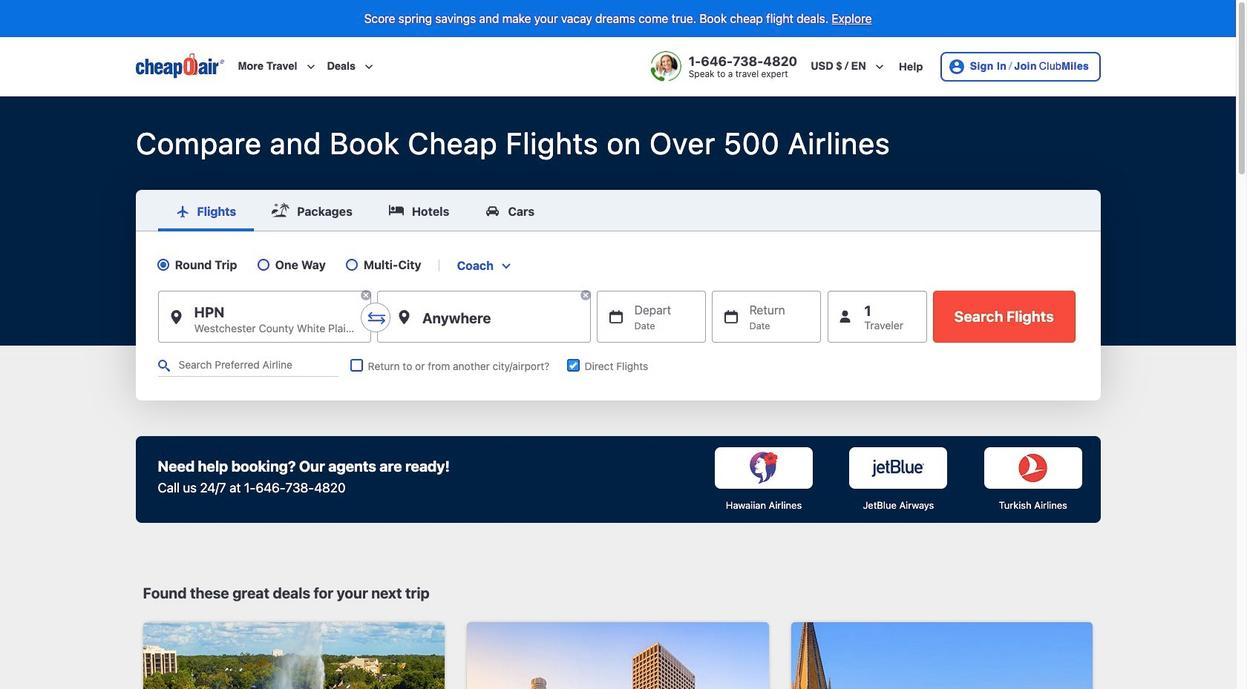Task type: locate. For each thing, give the bounding box(es) containing it.
None field
[[451, 258, 516, 273]]

form
[[136, 190, 1101, 401]]

None button
[[933, 291, 1076, 343]]

search widget tabs tab list
[[136, 190, 1101, 232]]

None search field
[[0, 96, 1237, 690]]

speak to a travel expert image
[[651, 51, 682, 82]]

hawaiian airlines image
[[715, 448, 813, 489]]

jetblue airways image
[[850, 448, 948, 489]]

clear field image
[[360, 290, 372, 302]]

clear field image
[[580, 290, 592, 302]]



Task type: describe. For each thing, give the bounding box(es) containing it.
Search Preferred Airline text field
[[158, 355, 339, 377]]

turkish airlines image
[[985, 448, 1083, 489]]

search image
[[158, 360, 170, 372]]

cookie consent banner dialog
[[0, 622, 1237, 690]]



Task type: vqa. For each thing, say whether or not it's contained in the screenshot.
1st srt airline image from right
no



